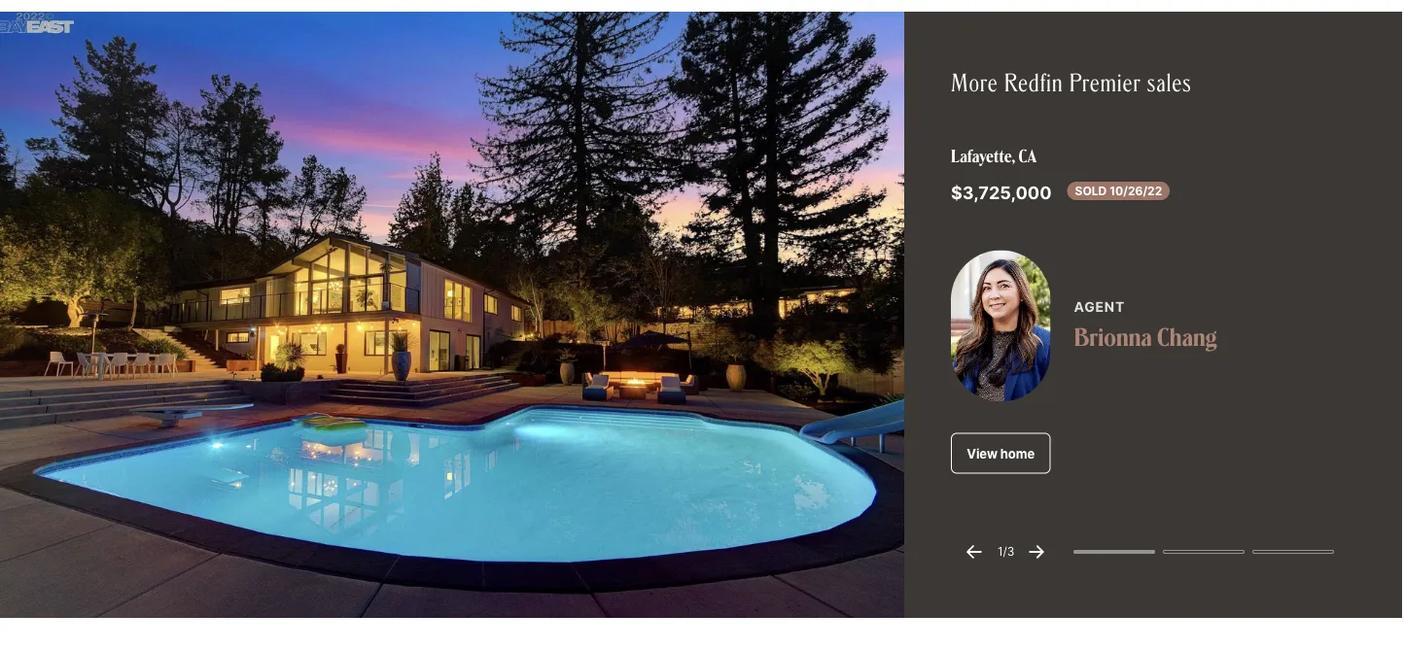 Task type: vqa. For each thing, say whether or not it's contained in the screenshot.
Policy
no



Task type: locate. For each thing, give the bounding box(es) containing it.
redfin
[[1004, 65, 1063, 98]]

redfin agent image
[[951, 250, 1050, 402]]

sold
[[1075, 184, 1107, 198]]

,
[[1012, 144, 1015, 166]]

ca
[[1018, 144, 1036, 166]]

agent
[[1074, 299, 1125, 315]]

/
[[1003, 545, 1007, 559]]

1 / 3
[[998, 545, 1015, 559]]

$3,725,000
[[951, 182, 1052, 203]]

home
[[1000, 447, 1035, 462]]

view home button
[[951, 433, 1050, 474]]



Task type: describe. For each thing, give the bounding box(es) containing it.
chang
[[1157, 320, 1217, 352]]

more
[[951, 65, 998, 98]]

brionna chang link
[[1074, 320, 1217, 352]]

sales
[[1147, 65, 1191, 98]]

sold 10/26/22
[[1075, 184, 1162, 198]]

premier
[[1069, 65, 1141, 98]]

10/26/22
[[1110, 184, 1162, 198]]

lafayette
[[951, 144, 1012, 166]]

brionna
[[1074, 320, 1152, 352]]

lafayette , ca
[[951, 144, 1036, 166]]

view home
[[967, 447, 1035, 462]]

more redfin premier sales
[[951, 65, 1191, 98]]

3
[[1007, 545, 1015, 559]]

view
[[967, 447, 997, 462]]

1
[[998, 545, 1003, 559]]

agent brionna chang
[[1074, 299, 1217, 352]]



